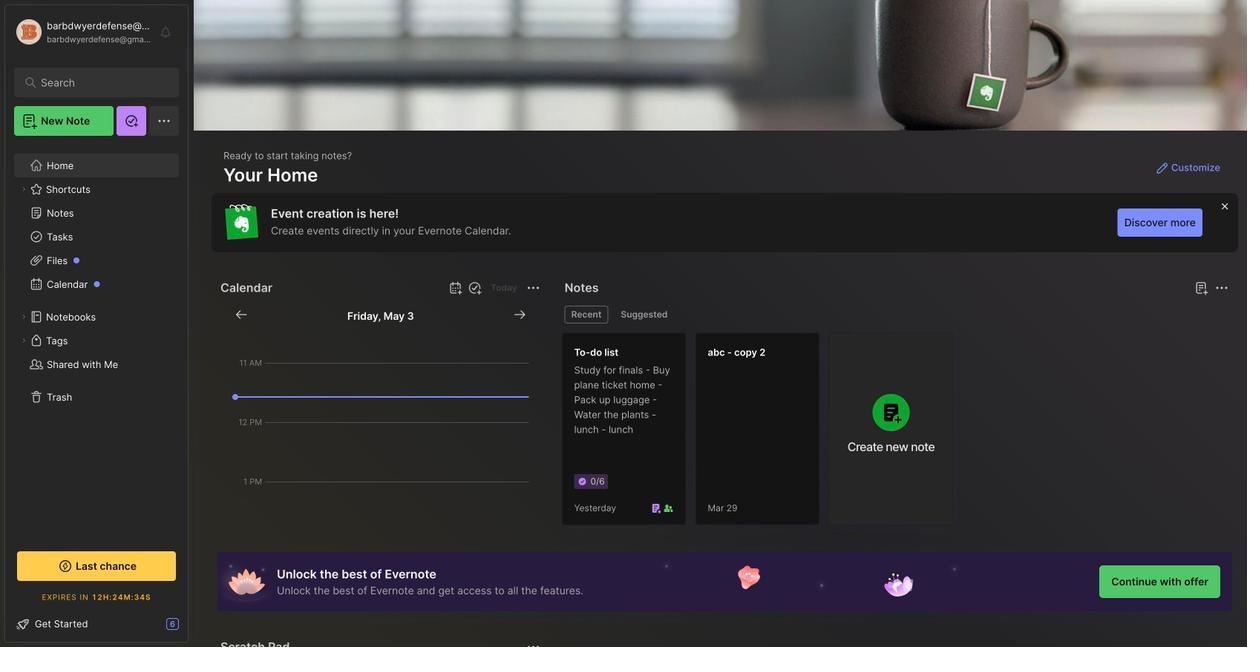 Task type: vqa. For each thing, say whether or not it's contained in the screenshot.
tree
yes



Task type: locate. For each thing, give the bounding box(es) containing it.
More actions field
[[523, 278, 544, 299], [1212, 278, 1233, 299], [523, 637, 544, 648]]

click to collapse image
[[188, 620, 199, 638]]

Search text field
[[41, 76, 159, 90]]

0 vertical spatial more actions image
[[525, 279, 543, 297]]

new evernote calendar event image
[[447, 279, 464, 297]]

tab list
[[565, 306, 1227, 324]]

main element
[[0, 0, 193, 648]]

1 vertical spatial more actions image
[[525, 639, 543, 648]]

1 horizontal spatial tab
[[615, 306, 675, 324]]

2 tab from the left
[[615, 306, 675, 324]]

tab
[[565, 306, 609, 324], [615, 306, 675, 324]]

more actions image
[[525, 279, 543, 297], [525, 639, 543, 648]]

row group
[[562, 333, 963, 535]]

0 horizontal spatial tab
[[565, 306, 609, 324]]

None search field
[[41, 74, 159, 91]]

tree
[[5, 145, 188, 536]]



Task type: describe. For each thing, give the bounding box(es) containing it.
Choose date to view field
[[348, 306, 414, 324]]

1 more actions image from the top
[[525, 279, 543, 297]]

Account field
[[14, 17, 152, 47]]

none search field inside main element
[[41, 74, 159, 91]]

new task image
[[467, 281, 482, 296]]

Help and Learning task checklist field
[[5, 613, 188, 637]]

expand tags image
[[19, 337, 28, 345]]

more actions image
[[1214, 279, 1232, 297]]

1 tab from the left
[[565, 306, 609, 324]]

expand notebooks image
[[19, 313, 28, 322]]

tree inside main element
[[5, 145, 188, 536]]

2 more actions image from the top
[[525, 639, 543, 648]]



